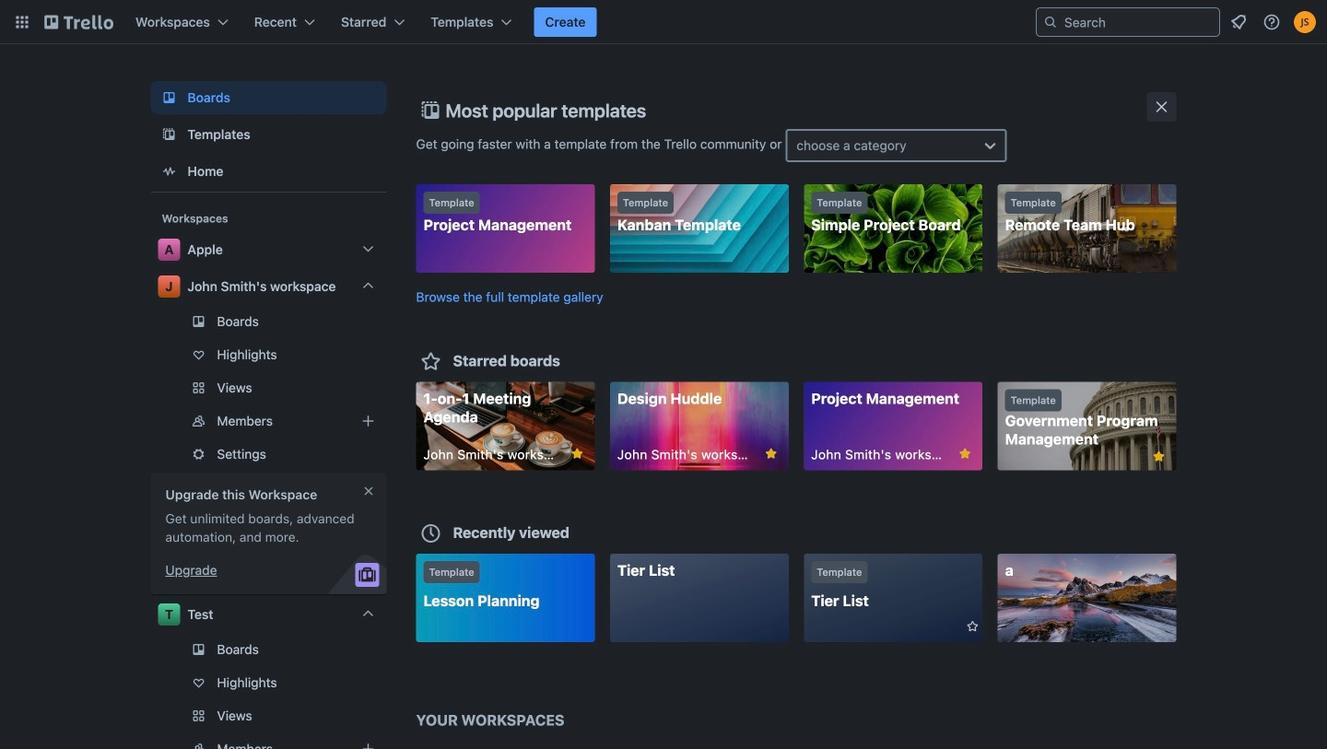 Task type: describe. For each thing, give the bounding box(es) containing it.
template board image
[[158, 123, 180, 146]]

primary element
[[0, 0, 1327, 44]]

click to unstar this board. it will be removed from your starred list. image
[[1151, 448, 1167, 465]]

search image
[[1043, 15, 1058, 29]]

2 add image from the top
[[357, 738, 379, 749]]

Search field
[[1058, 9, 1219, 35]]



Task type: locate. For each thing, give the bounding box(es) containing it.
board image
[[158, 87, 180, 109]]

1 vertical spatial add image
[[357, 738, 379, 749]]

0 notifications image
[[1228, 11, 1250, 33]]

click to star this board. it will be added to your starred list. image
[[957, 618, 973, 635]]

home image
[[158, 160, 180, 182]]

1 add image from the top
[[357, 410, 379, 432]]

0 vertical spatial add image
[[357, 410, 379, 432]]

add image
[[357, 410, 379, 432], [357, 738, 379, 749]]

john smith (johnsmith38824343) image
[[1294, 11, 1316, 33]]

back to home image
[[44, 7, 113, 37]]

open information menu image
[[1263, 13, 1281, 31]]



Task type: vqa. For each thing, say whether or not it's contained in the screenshot.
NAME *
no



